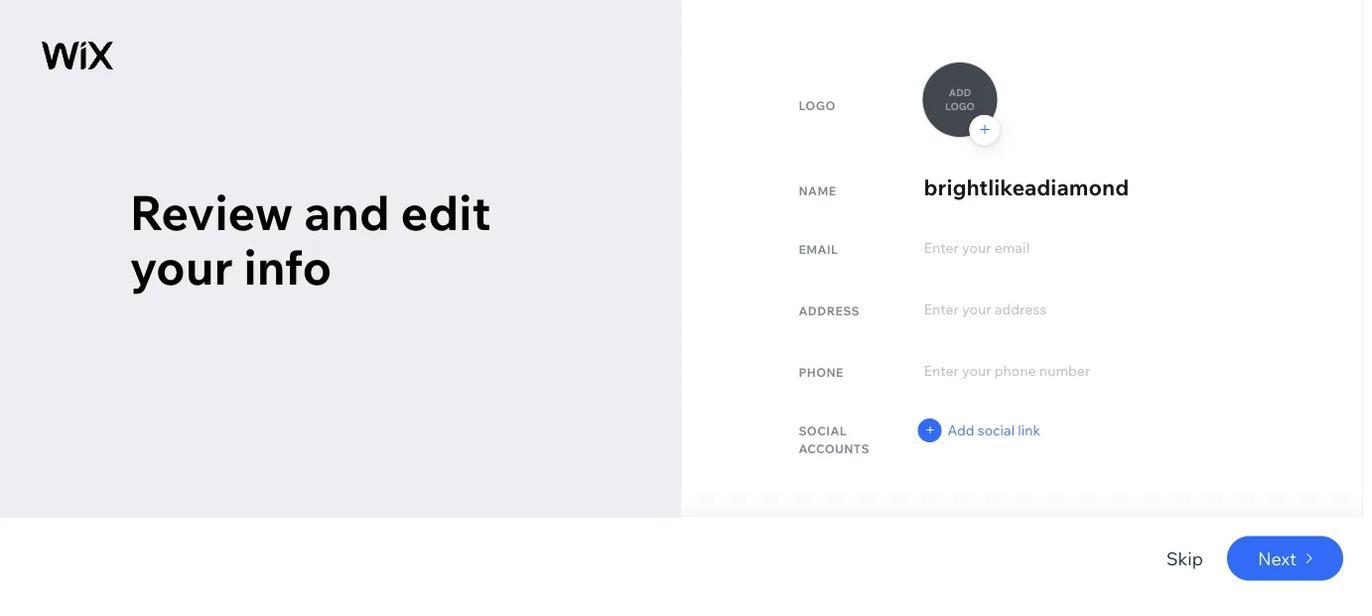 Task type: locate. For each thing, give the bounding box(es) containing it.
info
[[244, 236, 332, 297]]

social
[[978, 422, 1015, 439]]

pick a theme you like
[[130, 182, 517, 297]]

skip
[[1167, 548, 1204, 570], [1167, 548, 1204, 570]]

and
[[304, 182, 390, 242]]

home
[[75, 58, 118, 75]]

theme
[[277, 182, 423, 242]]

logo
[[799, 98, 836, 113], [946, 100, 975, 113]]

you
[[433, 182, 517, 242]]

social accounts
[[799, 424, 870, 456]]

email
[[799, 242, 839, 257]]

Enter your address text field
[[922, 297, 1204, 323]]

add
[[948, 422, 975, 439]]

logo down add
[[946, 100, 975, 113]]

review
[[130, 182, 293, 242]]

logo up name
[[799, 98, 836, 113]]

address
[[799, 303, 860, 318]]

next
[[1258, 548, 1297, 570], [1258, 548, 1297, 570]]

add social link
[[948, 422, 1041, 439]]

add
[[949, 86, 972, 99]]

your
[[130, 236, 233, 297]]

social
[[799, 424, 847, 439]]



Task type: vqa. For each thing, say whether or not it's contained in the screenshot.
info
yes



Task type: describe. For each thing, give the bounding box(es) containing it.
review and edit your info
[[130, 182, 491, 297]]

like
[[130, 236, 210, 297]]

edit
[[401, 182, 491, 242]]

add logo
[[946, 86, 975, 113]]

Enter your business name text field
[[922, 174, 1204, 202]]

0 horizontal spatial logo
[[799, 98, 836, 113]]

skip for review and edit your info
[[1167, 548, 1204, 570]]

Enter your phone number text field
[[922, 359, 1204, 384]]

accounts
[[799, 441, 870, 456]]

1 horizontal spatial logo
[[946, 100, 975, 113]]

Enter your email text field
[[922, 235, 1204, 261]]

phone
[[799, 365, 844, 380]]

name
[[799, 183, 837, 198]]

link
[[1018, 422, 1041, 439]]

skip for pick a theme you like
[[1167, 548, 1204, 570]]

a
[[239, 182, 266, 242]]

pick
[[130, 182, 228, 242]]



